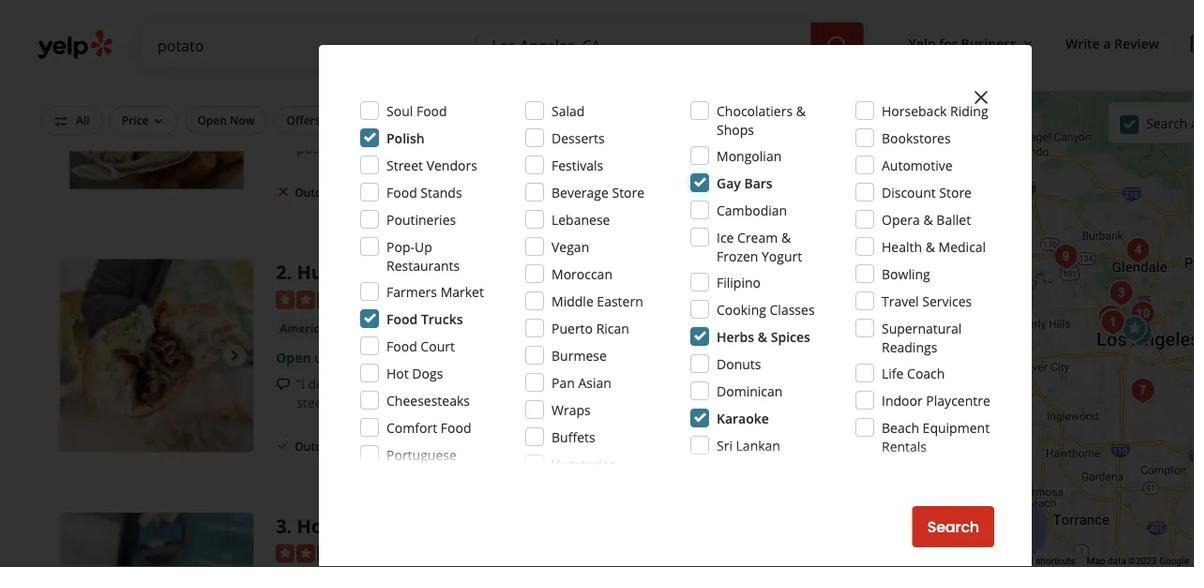 Task type: vqa. For each thing, say whether or not it's contained in the screenshot.
Fast Food
no



Task type: locate. For each thing, give the bounding box(es) containing it.
2 like from the left
[[586, 121, 607, 139]]

search inside search button
[[928, 517, 979, 538]]

potato down quite
[[297, 140, 337, 157]]

& left ballet
[[924, 211, 933, 228]]

1 vertical spatial search
[[928, 517, 979, 538]]

the baked potato image
[[1047, 238, 1085, 276]]

"i right 16 speech v2 image
[[297, 121, 305, 139]]

house of mash link
[[297, 513, 435, 539]]

open for open now
[[197, 113, 227, 128]]

for inside filters group
[[647, 113, 662, 128]]

more link down when
[[404, 394, 438, 411]]

potato down burmese
[[595, 375, 639, 393]]

health & medical
[[882, 238, 986, 256]]

more inside balls--with a name like the potato sack, they need more potato items..."
[[778, 121, 811, 139]]

more right the and at the top right of the page
[[778, 121, 811, 139]]

for right yelp at the top of page
[[939, 34, 958, 52]]

reservations
[[400, 113, 470, 128]]

2 outdoor seating from the top
[[295, 438, 383, 454]]

2 store from the left
[[939, 183, 972, 201]]

indoor
[[882, 392, 923, 409]]

a right "write"
[[1104, 34, 1111, 52]]

gay bars
[[717, 174, 773, 192]]

offers inside button
[[502, 113, 536, 128]]

the potato sack image
[[1094, 304, 1132, 341]]

asian up wraps
[[558, 375, 592, 393]]

order for 1 . the potato sack
[[765, 182, 807, 203]]

write a review link
[[1058, 26, 1167, 60]]

1 vertical spatial more link
[[404, 394, 438, 411]]

1 start order from the top
[[726, 182, 807, 203]]

delivery down 7:00
[[323, 113, 368, 128]]

start order link down mongolian
[[708, 172, 824, 213]]

1 vertical spatial the
[[610, 121, 633, 139]]

0 horizontal spatial humble potato image
[[60, 259, 253, 453]]

shortcuts
[[1036, 556, 1076, 567]]

filters group
[[38, 106, 821, 135]]

playcentre
[[926, 392, 990, 409]]

offers inside button
[[287, 113, 320, 128]]

the up 4.2 star rating image
[[297, 5, 331, 31]]

1 reviews) from the top
[[437, 36, 487, 54]]

cool
[[530, 375, 555, 393]]

hot for hot and new
[[734, 113, 754, 128]]

potato up "4.2" link
[[336, 5, 399, 31]]

3 . from the top
[[287, 513, 292, 539]]

herbs
[[717, 328, 754, 346]]

sandwiches link
[[440, 319, 513, 338]]

16 chevron down v2 image
[[1021, 36, 1036, 51]]

food
[[416, 102, 447, 120], [387, 183, 417, 201], [387, 310, 418, 328], [387, 337, 417, 355], [441, 419, 471, 437]]

0 vertical spatial reviews)
[[437, 36, 487, 54]]

outdoor right 16 close v2 icon
[[295, 184, 341, 200]]

start order link down the dominican
[[708, 426, 824, 467]]

nordstrom rack image
[[1116, 311, 1153, 348]]

0 vertical spatial more link
[[393, 140, 428, 157]]

more down fried
[[393, 140, 428, 157]]

1 vertical spatial order
[[765, 436, 807, 457]]

store up ballet
[[939, 183, 972, 201]]

1 vertical spatial start
[[726, 436, 761, 457]]

1 offers from the left
[[287, 113, 320, 128]]

next image
[[223, 345, 246, 367]]

don't
[[308, 375, 340, 393]]

1 horizontal spatial like
[[586, 121, 607, 139]]

bookstores
[[882, 129, 951, 147]]

& for health & medical
[[926, 238, 935, 256]]

"i for the potato sack
[[297, 121, 305, 139]]

delivery for the potato sack
[[417, 184, 461, 200]]

0 vertical spatial search
[[1146, 114, 1188, 132]]

life
[[882, 364, 904, 382]]

2 vertical spatial potato
[[595, 375, 639, 393]]

0 vertical spatial delivery
[[323, 113, 368, 128]]

1 vertical spatial for
[[647, 113, 662, 128]]

beverage store
[[552, 183, 645, 201]]

keyboard
[[994, 556, 1034, 567]]

5 star rating image
[[276, 545, 377, 564]]

order down "karaoke"
[[765, 436, 807, 457]]

2 reviews) from the top
[[437, 290, 487, 308]]

desserts
[[552, 129, 605, 147]]

None search field
[[143, 23, 867, 68]]

start
[[726, 182, 761, 203], [726, 436, 761, 457]]

outdoor seating down items..."
[[295, 184, 383, 200]]

1 vertical spatial open
[[276, 349, 311, 366]]

0 vertical spatial outdoor seating
[[295, 184, 383, 200]]

seating down price on the left bottom of the page
[[344, 438, 383, 454]]

order down mongolian
[[765, 182, 807, 203]]

the inside balls--with a name like the potato sack, they need more potato items..."
[[610, 121, 633, 139]]

street vendors
[[387, 156, 477, 174]]

takeout
[[538, 113, 583, 128], [495, 184, 539, 200], [495, 438, 539, 454]]

outdoor down steep
[[295, 438, 341, 454]]

humble potato image
[[60, 259, 253, 453], [999, 354, 1037, 391]]

open now button
[[185, 106, 267, 135]]

start order down mongolian
[[726, 182, 807, 203]]

map data ©2023 google
[[1087, 556, 1189, 567]]

0 vertical spatial "i
[[297, 121, 305, 139]]

2 start order link from the top
[[708, 426, 824, 467]]

reviews) for 2 . humble potato
[[437, 290, 487, 308]]

potato
[[336, 5, 399, 31], [636, 121, 676, 139], [376, 259, 438, 285]]

previous image
[[68, 345, 90, 367]]

slideshow element
[[60, 5, 253, 199], [60, 259, 253, 453]]

like right name at the top left of page
[[586, 121, 607, 139]]

google image
[[889, 543, 951, 568]]

potato down tomorrow
[[423, 121, 467, 139]]

2 seating from the top
[[344, 438, 383, 454]]

2 vertical spatial .
[[287, 513, 292, 539]]

0 vertical spatial order
[[765, 182, 807, 203]]

2 slideshow element from the top
[[60, 259, 253, 453]]

polish
[[387, 129, 425, 147]]

& right "herbs"
[[758, 328, 768, 346]]

2 . humble potato
[[276, 259, 438, 285]]

1 seating from the top
[[344, 184, 383, 200]]

0 vertical spatial potato
[[423, 121, 467, 139]]

16 checkmark v2 image down comfort
[[398, 438, 413, 453]]

more link
[[393, 140, 428, 157], [404, 394, 438, 411]]

. left house
[[287, 513, 292, 539]]

buffets
[[552, 428, 595, 446]]

1 vertical spatial outdoor
[[295, 438, 341, 454]]

1 vertical spatial potato
[[636, 121, 676, 139]]

2 vertical spatial more
[[404, 394, 438, 411]]

travel services
[[882, 292, 972, 310]]

1 horizontal spatial humble potato image
[[999, 354, 1037, 391]]

2 vertical spatial delivery
[[417, 438, 461, 454]]

& down opera & ballet
[[926, 238, 935, 256]]

1 start from the top
[[726, 182, 761, 203]]

start order down "karaoke"
[[726, 436, 807, 457]]

& up yogurt
[[781, 228, 791, 246]]

until up offers delivery
[[322, 95, 350, 112]]

more for the potato sack
[[393, 140, 428, 157]]

the potato sack image
[[60, 5, 253, 199]]

& inside button
[[337, 66, 346, 82]]

. for 2
[[287, 259, 292, 285]]

the
[[297, 5, 331, 31], [610, 121, 633, 139]]

16 checkmark v2 image down street
[[398, 184, 413, 199]]

vendors
[[427, 156, 477, 174]]

open until 9:00 pm
[[276, 349, 395, 366]]

reviews) for 1 . the potato sack
[[437, 36, 487, 54]]

now
[[230, 113, 255, 128]]

court
[[421, 337, 455, 355]]

1 like from the left
[[343, 121, 364, 139]]

hot inside search dialog
[[387, 364, 409, 382]]

hot inside button
[[734, 113, 754, 128]]

1 horizontal spatial hot
[[734, 113, 754, 128]]

16 filter v2 image
[[53, 114, 68, 129]]

map
[[1087, 556, 1105, 567]]

the right the desserts at the top of the page
[[610, 121, 633, 139]]

0 vertical spatial start
[[726, 182, 761, 203]]

food for trucks
[[387, 310, 418, 328]]

1 vertical spatial more
[[393, 140, 428, 157]]

. up 4.2 star rating image
[[287, 5, 292, 31]]

a right with
[[537, 121, 544, 139]]

1 start order link from the top
[[708, 172, 824, 213]]

& inside chocolatiers & shops
[[796, 102, 806, 120]]

0 horizontal spatial potato
[[297, 140, 337, 157]]

0 vertical spatial start order
[[726, 182, 807, 203]]

seating down items..."
[[344, 184, 383, 200]]

reviews) up trucks at the bottom
[[437, 290, 487, 308]]

market
[[441, 283, 484, 301]]

for right good
[[647, 113, 662, 128]]

1 vertical spatial delivery
[[417, 184, 461, 200]]

1 vertical spatial start order
[[726, 436, 807, 457]]

like up items..."
[[343, 121, 364, 139]]

delivery down comfort food
[[417, 438, 461, 454]]

a inside /burger place, pay a pretty steep price for..."
[[753, 375, 760, 393]]

& left brunch
[[337, 66, 346, 82]]

takeout for 2 . humble potato
[[495, 438, 539, 454]]

seating
[[344, 184, 383, 200], [344, 438, 383, 454]]

for for yelp
[[939, 34, 958, 52]]

with
[[507, 121, 533, 139]]

seating for humble
[[344, 438, 383, 454]]

a
[[1104, 34, 1111, 52], [1191, 114, 1194, 132], [537, 121, 544, 139], [519, 375, 526, 393], [753, 375, 760, 393]]

2 start from the top
[[726, 436, 761, 457]]

more down when
[[404, 394, 438, 411]]

2 outdoor from the top
[[295, 438, 341, 454]]

0 vertical spatial start order link
[[708, 172, 824, 213]]

dude,
[[383, 375, 418, 393]]

1 vertical spatial outdoor seating
[[295, 438, 383, 454]]

mongolian
[[717, 147, 782, 165]]

house of mash image
[[1103, 275, 1140, 312]]

services
[[922, 292, 972, 310]]

0 vertical spatial takeout
[[538, 113, 583, 128]]

potato
[[423, 121, 467, 139], [297, 140, 337, 157], [595, 375, 639, 393]]

0 horizontal spatial open
[[197, 113, 227, 128]]

horseback riding
[[882, 102, 988, 120]]

1 vertical spatial .
[[287, 259, 292, 285]]

0 horizontal spatial hot
[[387, 364, 409, 382]]

0 horizontal spatial store
[[612, 183, 645, 201]]

hot dogs
[[387, 364, 443, 382]]

2 vertical spatial takeout
[[495, 438, 539, 454]]

open up 16 speech v2 icon
[[276, 349, 311, 366]]

asian down burmese
[[578, 374, 612, 392]]

0 horizontal spatial for
[[647, 113, 662, 128]]

more for humble potato
[[404, 394, 438, 411]]

1 outdoor from the top
[[295, 184, 341, 200]]

for..."
[[367, 394, 400, 411]]

poutine brothers image
[[1124, 372, 1162, 410]]

4.2 link
[[385, 34, 403, 55]]

all
[[76, 113, 90, 128]]

1 outdoor seating from the top
[[295, 184, 383, 200]]

offers takeout
[[502, 113, 583, 128]]

1 horizontal spatial open
[[276, 349, 311, 366]]

store right beverage
[[612, 183, 645, 201]]

(231
[[407, 36, 434, 54]]

0 horizontal spatial offers
[[287, 113, 320, 128]]

open inside button
[[197, 113, 227, 128]]

like
[[343, 121, 364, 139], [586, 121, 607, 139]]

0 horizontal spatial search
[[928, 517, 979, 538]]

write
[[1066, 34, 1100, 52]]

0 vertical spatial seating
[[344, 184, 383, 200]]

search dialog
[[0, 0, 1194, 568]]

"i right 16 speech v2 icon
[[297, 375, 305, 393]]

outdoor seating down price on the left bottom of the page
[[295, 438, 383, 454]]

shops
[[717, 121, 754, 138]]

0 vertical spatial slideshow element
[[60, 5, 253, 199]]

1 order from the top
[[765, 182, 807, 203]]

& for breakfast & brunch
[[337, 66, 346, 82]]

2 order from the top
[[765, 436, 807, 457]]

2 "i from the top
[[297, 375, 305, 393]]

1 vertical spatial "i
[[297, 375, 305, 393]]

pay
[[728, 375, 750, 393]]

2 start order from the top
[[726, 436, 807, 457]]

1 horizontal spatial store
[[939, 183, 972, 201]]

0 horizontal spatial like
[[343, 121, 364, 139]]

0 vertical spatial the
[[297, 5, 331, 31]]

open left the now at top
[[197, 113, 227, 128]]

1 horizontal spatial offers
[[502, 113, 536, 128]]

1 vertical spatial potato
[[297, 140, 337, 157]]

wraps
[[552, 401, 591, 419]]

& right the and at the top right of the page
[[796, 102, 806, 120]]

1
[[276, 5, 287, 31]]

0 vertical spatial .
[[287, 5, 292, 31]]

potato inside balls--with a name like the potato sack, they need more potato items..."
[[636, 121, 676, 139]]

0 vertical spatial hot
[[734, 113, 754, 128]]

for inside user actions 'element'
[[939, 34, 958, 52]]

tomorrow
[[406, 95, 468, 112]]

0 vertical spatial potato
[[336, 5, 399, 31]]

am
[[383, 95, 403, 112]]

0 vertical spatial open
[[197, 113, 227, 128]]

2 vertical spatial potato
[[376, 259, 438, 285]]

search image
[[826, 35, 849, 57]]

0 vertical spatial for
[[939, 34, 958, 52]]

1 "i from the top
[[297, 121, 305, 139]]

louders image
[[1091, 299, 1129, 337]]

0 vertical spatial outdoor
[[295, 184, 341, 200]]

angel's tijuana tacos image
[[1124, 296, 1162, 333]]

store for discount store
[[939, 183, 972, 201]]

search up google image
[[928, 517, 979, 538]]

1 slideshow element from the top
[[60, 5, 253, 199]]

0 vertical spatial until
[[322, 95, 350, 112]]

lankan
[[736, 437, 780, 455]]

2 offers from the left
[[502, 113, 536, 128]]

1 vertical spatial until
[[315, 349, 342, 366]]

classes
[[770, 301, 815, 318]]

1 vertical spatial takeout
[[495, 184, 539, 200]]

write a review
[[1066, 34, 1160, 52]]

yogurt
[[762, 247, 802, 265]]

street
[[387, 156, 423, 174]]

farmers market
[[387, 283, 484, 301]]

readings
[[882, 338, 938, 356]]

opera
[[882, 211, 920, 228]]

pm
[[375, 349, 395, 366]]

1 vertical spatial slideshow element
[[60, 259, 253, 453]]

food court
[[387, 337, 455, 355]]

. left humble
[[287, 259, 292, 285]]

items..."
[[341, 140, 389, 157]]

1 vertical spatial start order link
[[708, 426, 824, 467]]

festivals
[[552, 156, 603, 174]]

potato for humble potato
[[376, 259, 438, 285]]

0 vertical spatial more
[[778, 121, 811, 139]]

potato down pop- on the left
[[376, 259, 438, 285]]

1 vertical spatial seating
[[344, 438, 383, 454]]

1 . from the top
[[287, 5, 292, 31]]

outdoor for humble
[[295, 438, 341, 454]]

hot for hot dogs
[[387, 364, 409, 382]]

seating for the
[[344, 184, 383, 200]]

slideshow element for 2
[[60, 259, 253, 453]]

start down mongolian
[[726, 182, 761, 203]]

filipino
[[717, 273, 761, 291]]

price
[[334, 394, 364, 411]]

1 horizontal spatial for
[[939, 34, 958, 52]]

house
[[297, 513, 356, 539]]

search down the review in the top of the page
[[1146, 114, 1188, 132]]

reviews) right (231
[[437, 36, 487, 54]]

offers delivery button
[[274, 106, 380, 135]]

& for herbs & spices
[[758, 328, 768, 346]]

riding
[[950, 102, 988, 120]]

1 horizontal spatial search
[[1146, 114, 1188, 132]]

1 vertical spatial hot
[[387, 364, 409, 382]]

1 vertical spatial reviews)
[[437, 290, 487, 308]]

more link down fried
[[393, 140, 428, 157]]

slideshow element for 1
[[60, 5, 253, 199]]

1 horizontal spatial the
[[610, 121, 633, 139]]

2 . from the top
[[287, 259, 292, 285]]

delivery down street vendors
[[417, 184, 461, 200]]

until up don't at the left bottom
[[315, 349, 342, 366]]

16 checkmark v2 image
[[398, 184, 413, 199], [276, 438, 291, 453], [398, 438, 413, 453]]

good for dinner button
[[602, 106, 715, 135]]

potato left sack,
[[636, 121, 676, 139]]

1 horizontal spatial potato
[[423, 121, 467, 139]]

1 store from the left
[[612, 183, 645, 201]]

horseback
[[882, 102, 947, 120]]

start down "karaoke"
[[726, 436, 761, 457]]

a inside 'element'
[[1104, 34, 1111, 52]]

salad
[[552, 102, 585, 120]]

a right pay
[[753, 375, 760, 393]]

rentals
[[882, 438, 927, 455]]

4.2 star rating image
[[276, 37, 377, 56]]

up
[[415, 238, 432, 256]]

takeout for 1 . the potato sack
[[495, 184, 539, 200]]



Task type: describe. For each thing, give the bounding box(es) containing it.
google
[[1159, 556, 1189, 567]]

yelp
[[909, 34, 936, 52]]

/burger place, pay a pretty steep price for..."
[[297, 375, 800, 411]]

start for 1 . the potato sack
[[726, 182, 761, 203]]

3 . house of mash
[[276, 513, 435, 539]]

2 horizontal spatial potato
[[595, 375, 639, 393]]

map region
[[748, 0, 1194, 568]]

restaurants
[[387, 257, 460, 274]]

& for opera & ballet
[[924, 211, 933, 228]]

business
[[961, 34, 1017, 52]]

order for 2 . humble potato
[[765, 436, 807, 457]]

7:00
[[353, 95, 379, 112]]

delivery inside button
[[323, 113, 368, 128]]

automotive
[[882, 156, 953, 174]]

start order for 2 . humble potato
[[726, 436, 807, 457]]

potato for the potato sack
[[336, 5, 399, 31]]

start order for 1 . the potato sack
[[726, 182, 807, 203]]

and
[[757, 113, 778, 128]]

health
[[882, 238, 922, 256]]

to
[[503, 375, 515, 393]]

when
[[421, 375, 455, 393]]

middle
[[552, 292, 594, 310]]

eastern
[[597, 292, 643, 310]]

dominican
[[717, 382, 783, 400]]

comfort food
[[387, 419, 471, 437]]

balls-
[[470, 121, 503, 139]]

burgers
[[385, 320, 429, 336]]

4.3 link
[[385, 288, 403, 308]]

takeout inside button
[[538, 113, 583, 128]]

portuguese
[[387, 446, 457, 464]]

open for open until 9:00 pm
[[276, 349, 311, 366]]

trucks
[[421, 310, 463, 328]]

vans image
[[1121, 315, 1159, 353]]

food for stands
[[387, 183, 417, 201]]

potato inside balls--with a name like the potato sack, they need more potato items..."
[[297, 140, 337, 157]]

search for search a
[[1146, 114, 1188, 132]]

close image
[[970, 86, 993, 109]]

delivery for humble potato
[[417, 438, 461, 454]]

opera & ballet
[[882, 211, 971, 228]]

until for the
[[322, 95, 350, 112]]

stands
[[421, 183, 462, 201]]

outdoor seating for humble
[[295, 438, 383, 454]]

pop-up restaurants
[[387, 238, 460, 274]]

start order link for the potato sack
[[708, 172, 824, 213]]

-
[[503, 121, 507, 139]]

puerto
[[552, 319, 593, 337]]

gay
[[717, 174, 741, 192]]

keyboard shortcuts
[[994, 556, 1076, 567]]

they
[[714, 121, 741, 139]]

you
[[458, 375, 481, 393]]

humble potato link
[[297, 259, 438, 285]]

outdoor for the
[[295, 184, 341, 200]]

offers takeout button
[[490, 106, 595, 135]]

pop-
[[387, 238, 415, 256]]

discount store
[[882, 183, 972, 201]]

for for good
[[647, 113, 662, 128]]

outdoor seating for the
[[295, 184, 383, 200]]

a inside balls--with a name like the potato sack, they need more potato items..."
[[537, 121, 544, 139]]

like inside balls--with a name like the potato sack, they need more potato items..."
[[586, 121, 607, 139]]

offers for offers delivery
[[287, 113, 320, 128]]

brunch
[[349, 66, 389, 82]]

indoor playcentre
[[882, 392, 990, 409]]

(733 reviews)
[[407, 290, 487, 308]]

©2023
[[1129, 556, 1157, 567]]

supernatural readings
[[882, 319, 962, 356]]

cream
[[737, 228, 778, 246]]

a right "to"
[[519, 375, 526, 393]]

discount
[[882, 183, 936, 201]]

9:00
[[345, 349, 371, 366]]

breakfast & brunch
[[280, 66, 389, 82]]

start order link for humble potato
[[708, 426, 824, 467]]

sandwiches
[[444, 320, 510, 336]]

cooking classes
[[717, 301, 815, 318]]

previous image
[[68, 91, 90, 113]]

16 speech v2 image
[[276, 123, 291, 138]]

cambodian
[[717, 201, 787, 219]]

ice
[[717, 228, 734, 246]]

a down projects image
[[1191, 114, 1194, 132]]

until for humble
[[315, 349, 342, 366]]

store for beverage store
[[612, 183, 645, 201]]

search a
[[1146, 114, 1194, 132]]

potato corner image
[[1120, 232, 1157, 269]]

more link for humble potato
[[404, 394, 438, 411]]

more link for the potato sack
[[393, 140, 428, 157]]

asian inside search dialog
[[578, 374, 612, 392]]

food for court
[[387, 337, 417, 355]]

food trucks
[[387, 310, 463, 328]]

& for chocolatiers & shops
[[796, 102, 806, 120]]

spices
[[771, 328, 810, 346]]

4.3
[[385, 290, 403, 308]]

closed
[[276, 95, 319, 112]]

fried
[[391, 121, 419, 139]]

& inside ice cream & frozen yogurt
[[781, 228, 791, 246]]

medical
[[939, 238, 986, 256]]

sandwiches button
[[440, 319, 513, 338]]

soul
[[387, 102, 413, 120]]

ice cream & frozen yogurt
[[717, 228, 802, 265]]

pretty
[[764, 375, 800, 393]]

dinner
[[665, 113, 702, 128]]

user actions element
[[894, 26, 1194, 64]]

yelp for business
[[909, 34, 1017, 52]]

(new)
[[337, 320, 370, 336]]

16 checkmark v2 image for 1 . the potato sack
[[398, 184, 413, 199]]

breakfast & brunch button
[[276, 65, 393, 84]]

0 horizontal spatial the
[[297, 5, 331, 31]]

reservations button
[[387, 106, 482, 135]]

. for 1
[[287, 5, 292, 31]]

search for search
[[928, 517, 979, 538]]

humble potato image inside 'map' region
[[999, 354, 1037, 391]]

vegan
[[552, 238, 589, 256]]

16 checkmark v2 image for 2 . humble potato
[[398, 438, 413, 453]]

start for 2 . humble potato
[[726, 436, 761, 457]]

cooking
[[717, 301, 766, 318]]

frozen
[[717, 247, 758, 265]]

16 speech v2 image
[[276, 377, 291, 392]]

$$
[[521, 320, 536, 338]]

"i for humble potato
[[297, 375, 305, 393]]

hot and new
[[734, 113, 805, 128]]

all button
[[41, 106, 102, 135]]

16 checkmark v2 image down 16 speech v2 icon
[[276, 438, 291, 453]]

mr & mrs potato image
[[910, 186, 948, 223]]

sri
[[717, 437, 733, 455]]

next image
[[223, 91, 246, 113]]

sri lankan
[[717, 437, 780, 455]]

american (new) link
[[276, 319, 373, 338]]

4.3 star rating image
[[276, 291, 377, 310]]

offers for offers takeout
[[502, 113, 536, 128]]

(231 reviews) link
[[407, 34, 487, 55]]

closed until 7:00 am tomorrow
[[276, 95, 468, 112]]

need
[[744, 121, 775, 139]]

go
[[484, 375, 499, 393]]

life coach
[[882, 364, 945, 382]]

beach equipment rentals
[[882, 419, 990, 455]]

american
[[280, 320, 334, 336]]

search button
[[913, 507, 994, 548]]

travel
[[882, 292, 919, 310]]

16 close v2 image
[[276, 184, 291, 199]]

projects image
[[1190, 34, 1194, 56]]

good
[[615, 113, 644, 128]]



